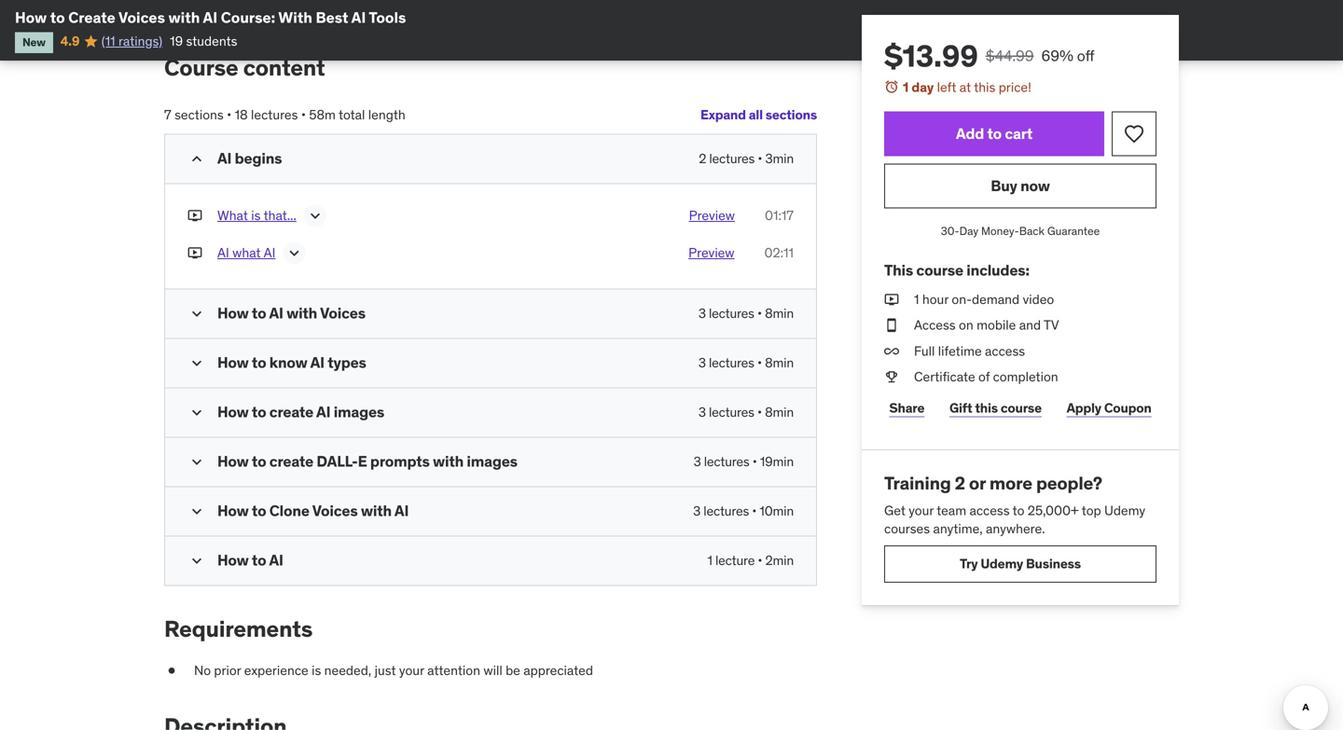 Task type: vqa. For each thing, say whether or not it's contained in the screenshot.
• for How to AI with Voices
yes



Task type: locate. For each thing, give the bounding box(es) containing it.
1 8min from the top
[[765, 305, 794, 322]]

1 small image from the top
[[188, 150, 206, 168]]

to down how to know ai types
[[252, 403, 266, 422]]

e
[[358, 452, 367, 471]]

how up how to ai
[[217, 501, 249, 521]]

0 vertical spatial 8min
[[765, 305, 794, 322]]

19min
[[760, 453, 794, 470]]

3 for how to ai with voices
[[699, 305, 706, 322]]

1 vertical spatial images
[[467, 452, 518, 471]]

to left clone
[[252, 501, 266, 521]]

2 8min from the top
[[765, 355, 794, 371]]

1 horizontal spatial sections
[[766, 106, 817, 123]]

xsmall image for certificate
[[885, 368, 899, 386]]

gift this course link
[[945, 390, 1047, 427]]

2 down the expand
[[699, 150, 706, 167]]

know
[[269, 353, 308, 372]]

1 right alarm image
[[903, 79, 909, 96]]

add
[[956, 124, 984, 143]]

to left know
[[252, 353, 266, 372]]

1 3 lectures • 8min from the top
[[699, 305, 794, 322]]

3 for how to create dall-e prompts with images
[[694, 453, 701, 470]]

voices up ratings)
[[119, 8, 165, 27]]

1 vertical spatial 8min
[[765, 355, 794, 371]]

8min for how to know ai types
[[765, 355, 794, 371]]

this right the at
[[974, 79, 996, 96]]

how up requirements
[[217, 551, 249, 570]]

images
[[334, 403, 385, 422], [467, 452, 518, 471]]

2 lectures • 3min
[[699, 150, 794, 167]]

experience
[[244, 662, 309, 679]]

xsmall image for full
[[885, 342, 899, 360]]

xsmall image
[[164, 662, 179, 680]]

7 sections • 18 lectures • 58m total length
[[164, 107, 406, 123]]

expand
[[701, 106, 746, 123]]

how for how to clone voices with ai
[[217, 501, 249, 521]]

1 for 1 hour on-demand video
[[914, 291, 919, 308]]

begins
[[235, 149, 282, 168]]

10min
[[760, 503, 794, 520]]

how down ai what ai button
[[217, 304, 249, 323]]

0 vertical spatial 1
[[903, 79, 909, 96]]

xsmall image down this
[[885, 291, 899, 309]]

0 horizontal spatial sections
[[175, 107, 224, 123]]

1 horizontal spatial your
[[909, 502, 934, 519]]

1 vertical spatial 1
[[914, 291, 919, 308]]

2 small image from the top
[[188, 354, 206, 373]]

will
[[484, 662, 503, 679]]

cart
[[1005, 124, 1033, 143]]

1 left hour
[[914, 291, 919, 308]]

2 vertical spatial voices
[[312, 501, 358, 521]]

3 8min from the top
[[765, 404, 794, 421]]

add to cart button
[[885, 112, 1105, 156]]

to left cart
[[988, 124, 1002, 143]]

1 sections from the left
[[766, 106, 817, 123]]

4 small image from the top
[[188, 502, 206, 521]]

how for how to know ai types
[[217, 353, 249, 372]]

to up requirements
[[252, 551, 266, 570]]

how to ai with voices
[[217, 304, 366, 323]]

3 lectures • 8min for voices
[[699, 305, 794, 322]]

price!
[[999, 79, 1032, 96]]

1 vertical spatial preview
[[689, 244, 735, 261]]

course up hour
[[917, 261, 964, 280]]

prompts
[[370, 452, 430, 471]]

create for dall-
[[269, 452, 314, 471]]

how down how to know ai types
[[217, 403, 249, 422]]

3 small image from the top
[[188, 552, 206, 571]]

58m
[[309, 107, 336, 123]]

2 left or
[[955, 472, 966, 494]]

preview down 2 lectures • 3min
[[689, 207, 735, 224]]

udemy right try
[[981, 556, 1024, 572]]

to inside button
[[988, 124, 1002, 143]]

2 horizontal spatial 1
[[914, 291, 919, 308]]

to for how to clone voices with ai
[[252, 501, 266, 521]]

gift
[[950, 400, 973, 417]]

0 vertical spatial course
[[917, 261, 964, 280]]

to
[[50, 8, 65, 27], [988, 124, 1002, 143], [252, 304, 266, 323], [252, 353, 266, 372], [252, 403, 266, 422], [252, 452, 266, 471], [252, 501, 266, 521], [1013, 502, 1025, 519], [252, 551, 266, 570]]

images up e
[[334, 403, 385, 422]]

off
[[1077, 46, 1095, 65]]

sections right all
[[766, 106, 817, 123]]

1 vertical spatial access
[[970, 502, 1010, 519]]

0 horizontal spatial is
[[251, 207, 261, 224]]

with up 19 on the top of the page
[[168, 8, 200, 27]]

1 horizontal spatial is
[[312, 662, 321, 679]]

1 horizontal spatial images
[[467, 452, 518, 471]]

preview left 02:11
[[689, 244, 735, 261]]

certificate of completion
[[914, 368, 1059, 385]]

1 horizontal spatial 1
[[903, 79, 909, 96]]

• for how to ai with voices
[[758, 305, 762, 322]]

small image for ai begins
[[188, 150, 206, 168]]

create down how to know ai types
[[269, 403, 314, 422]]

is inside button
[[251, 207, 261, 224]]

• for how to create ai images
[[758, 404, 762, 421]]

with up how to know ai types
[[287, 304, 317, 323]]

3 small image from the top
[[188, 404, 206, 422]]

0 vertical spatial preview
[[689, 207, 735, 224]]

0 horizontal spatial udemy
[[981, 556, 1024, 572]]

how down "how to create ai images"
[[217, 452, 249, 471]]

1 horizontal spatial udemy
[[1105, 502, 1146, 519]]

3 lectures • 8min
[[699, 305, 794, 322], [699, 355, 794, 371], [699, 404, 794, 421]]

access down mobile
[[985, 343, 1026, 359]]

tools
[[369, 8, 406, 27]]

show lecture description image
[[285, 244, 304, 263]]

your
[[909, 502, 934, 519], [399, 662, 424, 679]]

0 vertical spatial 3 lectures • 8min
[[699, 305, 794, 322]]

1 create from the top
[[269, 403, 314, 422]]

ai up students
[[203, 8, 218, 27]]

apply coupon button
[[1062, 390, 1157, 427]]

udemy right top on the bottom of page
[[1105, 502, 1146, 519]]

xsmall image left access
[[885, 316, 899, 335]]

preview
[[689, 207, 735, 224], [689, 244, 735, 261]]

ai down clone
[[269, 551, 283, 570]]

gift this course
[[950, 400, 1042, 417]]

certificate
[[914, 368, 976, 385]]

2 create from the top
[[269, 452, 314, 471]]

your up courses
[[909, 502, 934, 519]]

0 vertical spatial udemy
[[1105, 502, 1146, 519]]

2 small image from the top
[[188, 453, 206, 472]]

hour
[[923, 291, 949, 308]]

2 vertical spatial 1
[[708, 552, 713, 569]]

1 horizontal spatial 2
[[955, 472, 966, 494]]

1 vertical spatial your
[[399, 662, 424, 679]]

full
[[914, 343, 935, 359]]

more
[[990, 472, 1033, 494]]

training 2 or more people? get your team access to 25,000+ top udemy courses anytime, anywhere.
[[885, 472, 1146, 537]]

expand all sections button
[[701, 97, 817, 134]]

•
[[227, 107, 232, 123], [301, 107, 306, 123], [758, 150, 763, 167], [758, 305, 762, 322], [758, 355, 762, 371], [758, 404, 762, 421], [753, 453, 757, 470], [752, 503, 757, 520], [758, 552, 763, 569]]

2 vertical spatial 3 lectures • 8min
[[699, 404, 794, 421]]

course
[[164, 54, 238, 82]]

to for how to ai with voices
[[252, 304, 266, 323]]

is
[[251, 207, 261, 224], [312, 662, 321, 679]]

this right gift
[[975, 400, 998, 417]]

of
[[979, 368, 990, 385]]

top
[[1082, 502, 1102, 519]]

1 preview from the top
[[689, 207, 735, 224]]

how left know
[[217, 353, 249, 372]]

3 3 lectures • 8min from the top
[[699, 404, 794, 421]]

1 vertical spatial is
[[312, 662, 321, 679]]

now
[[1021, 176, 1050, 195]]

is left the needed,
[[312, 662, 321, 679]]

guarantee
[[1048, 224, 1100, 238]]

attention
[[427, 662, 480, 679]]

small image
[[188, 305, 206, 323], [188, 354, 206, 373], [188, 404, 206, 422], [188, 502, 206, 521]]

that...
[[264, 207, 297, 224]]

0 vertical spatial small image
[[188, 150, 206, 168]]

voices up types
[[320, 304, 366, 323]]

ratings)
[[119, 33, 162, 49]]

xsmall image
[[188, 207, 202, 225], [188, 244, 202, 262], [885, 291, 899, 309], [885, 316, 899, 335], [885, 342, 899, 360], [885, 368, 899, 386]]

19 students
[[170, 33, 237, 49]]

how for how to create ai images
[[217, 403, 249, 422]]

your right just
[[399, 662, 424, 679]]

1 vertical spatial 2
[[955, 472, 966, 494]]

sections
[[766, 106, 817, 123], [175, 107, 224, 123]]

1 vertical spatial small image
[[188, 453, 206, 472]]

0 horizontal spatial your
[[399, 662, 424, 679]]

course
[[917, 261, 964, 280], [1001, 400, 1042, 417]]

voices right clone
[[312, 501, 358, 521]]

• for how to create dall-e prompts with images
[[753, 453, 757, 470]]

1 horizontal spatial course
[[1001, 400, 1042, 417]]

ai right best
[[351, 8, 366, 27]]

course down completion
[[1001, 400, 1042, 417]]

how for how to ai
[[217, 551, 249, 570]]

your inside training 2 or more people? get your team access to 25,000+ top udemy courses anytime, anywhere.
[[909, 502, 934, 519]]

voices
[[119, 8, 165, 27], [320, 304, 366, 323], [312, 501, 358, 521]]

sections right 7
[[175, 107, 224, 123]]

apply coupon
[[1067, 400, 1152, 417]]

small image for how to know ai types
[[188, 354, 206, 373]]

how
[[15, 8, 47, 27], [217, 304, 249, 323], [217, 353, 249, 372], [217, 403, 249, 422], [217, 452, 249, 471], [217, 501, 249, 521], [217, 551, 249, 570]]

3
[[699, 305, 706, 322], [699, 355, 706, 371], [699, 404, 706, 421], [694, 453, 701, 470], [693, 503, 701, 520]]

to up anywhere. at right bottom
[[1013, 502, 1025, 519]]

to down "how to create ai images"
[[252, 452, 266, 471]]

0 vertical spatial your
[[909, 502, 934, 519]]

1 vertical spatial voices
[[320, 304, 366, 323]]

1 left lecture
[[708, 552, 713, 569]]

completion
[[993, 368, 1059, 385]]

dall-
[[317, 452, 358, 471]]

create
[[269, 403, 314, 422], [269, 452, 314, 471]]

how to create ai images
[[217, 403, 385, 422]]

full lifetime access
[[914, 343, 1026, 359]]

needed,
[[324, 662, 371, 679]]

1 vertical spatial this
[[975, 400, 998, 417]]

2 vertical spatial small image
[[188, 552, 206, 571]]

xsmall image left ai what ai
[[188, 244, 202, 262]]

is right what
[[251, 207, 261, 224]]

small image
[[188, 150, 206, 168], [188, 453, 206, 472], [188, 552, 206, 571]]

requirements
[[164, 615, 313, 643]]

2
[[699, 150, 706, 167], [955, 472, 966, 494]]

clone
[[269, 501, 310, 521]]

demand
[[972, 291, 1020, 308]]

2 3 lectures • 8min from the top
[[699, 355, 794, 371]]

to up how to know ai types
[[252, 304, 266, 323]]

1 small image from the top
[[188, 305, 206, 323]]

• for how to clone voices with ai
[[752, 503, 757, 520]]

xsmall image left the full
[[885, 342, 899, 360]]

2 vertical spatial 8min
[[765, 404, 794, 421]]

prior
[[214, 662, 241, 679]]

0 horizontal spatial 1
[[708, 552, 713, 569]]

ai right what in the top of the page
[[264, 244, 276, 261]]

xsmall image up share
[[885, 368, 899, 386]]

1 vertical spatial create
[[269, 452, 314, 471]]

access inside training 2 or more people? get your team access to 25,000+ top udemy courses anytime, anywhere.
[[970, 502, 1010, 519]]

0 vertical spatial create
[[269, 403, 314, 422]]

2 preview from the top
[[689, 244, 735, 261]]

1 vertical spatial 3 lectures • 8min
[[699, 355, 794, 371]]

images right "prompts"
[[467, 452, 518, 471]]

0 vertical spatial images
[[334, 403, 385, 422]]

0 vertical spatial is
[[251, 207, 261, 224]]

create
[[68, 8, 115, 27]]

your for more
[[909, 502, 934, 519]]

lectures for how to clone voices with ai
[[704, 503, 749, 520]]

show lecture description image
[[306, 207, 325, 225]]

access down or
[[970, 502, 1010, 519]]

18
[[235, 107, 248, 123]]

share button
[[885, 390, 930, 427]]

0 vertical spatial voices
[[119, 8, 165, 27]]

share
[[889, 400, 925, 417]]

or
[[969, 472, 986, 494]]

tv
[[1044, 317, 1059, 334]]

create left dall-
[[269, 452, 314, 471]]

0 vertical spatial 2
[[699, 150, 706, 167]]

mobile
[[977, 317, 1016, 334]]



Task type: describe. For each thing, give the bounding box(es) containing it.
to inside training 2 or more people? get your team access to 25,000+ top udemy courses anytime, anywhere.
[[1013, 502, 1025, 519]]

0 horizontal spatial course
[[917, 261, 964, 280]]

$13.99
[[885, 37, 979, 75]]

alarm image
[[885, 79, 899, 94]]

be
[[506, 662, 521, 679]]

what
[[217, 207, 248, 224]]

wishlist image
[[1123, 123, 1146, 145]]

training
[[885, 472, 951, 494]]

try
[[960, 556, 978, 572]]

buy
[[991, 176, 1018, 195]]

all
[[749, 106, 763, 123]]

3 lectures • 8min for types
[[699, 355, 794, 371]]

access
[[914, 317, 956, 334]]

1 lecture • 2min
[[708, 552, 794, 569]]

8min for how to ai with voices
[[765, 305, 794, 322]]

to up 4.9
[[50, 8, 65, 27]]

(11
[[101, 33, 115, 49]]

business
[[1026, 556, 1081, 572]]

3 lectures • 8min for images
[[699, 404, 794, 421]]

1 hour on-demand video
[[914, 291, 1055, 308]]

coupon
[[1105, 400, 1152, 417]]

small image for how to ai with voices
[[188, 305, 206, 323]]

your for is
[[399, 662, 424, 679]]

what is that... button
[[217, 207, 297, 229]]

ai right know
[[310, 353, 325, 372]]

courses
[[885, 520, 930, 537]]

money-
[[982, 224, 1020, 238]]

2min
[[766, 552, 794, 569]]

01:17
[[765, 207, 794, 224]]

try udemy business
[[960, 556, 1081, 572]]

lecture
[[716, 552, 755, 569]]

length
[[368, 107, 406, 123]]

3 lectures • 10min
[[693, 503, 794, 520]]

back
[[1020, 224, 1045, 238]]

how for how to create dall-e prompts with images
[[217, 452, 249, 471]]

4.9
[[60, 33, 80, 49]]

sections inside dropdown button
[[766, 106, 817, 123]]

0 horizontal spatial images
[[334, 403, 385, 422]]

appreciated
[[524, 662, 593, 679]]

7
[[164, 107, 171, 123]]

• for ai begins
[[758, 150, 763, 167]]

add to cart
[[956, 124, 1033, 143]]

how to clone voices with ai
[[217, 501, 409, 521]]

create for ai
[[269, 403, 314, 422]]

(11 ratings)
[[101, 33, 162, 49]]

ai up know
[[269, 304, 283, 323]]

ai up dall-
[[316, 403, 331, 422]]

1 for 1 lecture • 2min
[[708, 552, 713, 569]]

left
[[937, 79, 957, 96]]

small image for how to create dall-e prompts with images
[[188, 453, 206, 472]]

xsmall image for access
[[885, 316, 899, 335]]

access on mobile and tv
[[914, 317, 1059, 334]]

30-day money-back guarantee
[[941, 224, 1100, 238]]

0 horizontal spatial 2
[[699, 150, 706, 167]]

what is that...
[[217, 207, 297, 224]]

what
[[232, 244, 261, 261]]

this course includes:
[[885, 261, 1030, 280]]

• for how to know ai types
[[758, 355, 762, 371]]

8min for how to create ai images
[[765, 404, 794, 421]]

lectures for ai begins
[[709, 150, 755, 167]]

ai down "prompts"
[[395, 501, 409, 521]]

anywhere.
[[986, 520, 1045, 537]]

small image for how to create ai images
[[188, 404, 206, 422]]

includes:
[[967, 261, 1030, 280]]

xsmall image left what
[[188, 207, 202, 225]]

ai left what in the top of the page
[[217, 244, 229, 261]]

video
[[1023, 291, 1055, 308]]

3 for how to know ai types
[[699, 355, 706, 371]]

preview for 02:11
[[689, 244, 735, 261]]

small image for how to ai
[[188, 552, 206, 571]]

lectures for how to create dall-e prompts with images
[[704, 453, 750, 470]]

ai begins
[[217, 149, 282, 168]]

2 sections from the left
[[175, 107, 224, 123]]

lectures for how to know ai types
[[709, 355, 755, 371]]

small image for how to clone voices with ai
[[188, 502, 206, 521]]

content
[[243, 54, 325, 82]]

3min
[[766, 150, 794, 167]]

and
[[1020, 317, 1041, 334]]

just
[[375, 662, 396, 679]]

total
[[339, 107, 365, 123]]

with
[[278, 8, 312, 27]]

3 for how to clone voices with ai
[[693, 503, 701, 520]]

students
[[186, 33, 237, 49]]

no prior experience is needed, just your attention will be appreciated
[[194, 662, 593, 679]]

best
[[316, 8, 348, 27]]

types
[[328, 353, 366, 372]]

preview for 01:17
[[689, 207, 735, 224]]

• for how to ai
[[758, 552, 763, 569]]

2 inside training 2 or more people? get your team access to 25,000+ top udemy courses anytime, anywhere.
[[955, 472, 966, 494]]

apply
[[1067, 400, 1102, 417]]

to for how to create dall-e prompts with images
[[252, 452, 266, 471]]

1 for 1 day left at this price!
[[903, 79, 909, 96]]

on
[[959, 317, 974, 334]]

3 for how to create ai images
[[699, 404, 706, 421]]

xsmall image for 1
[[885, 291, 899, 309]]

to for how to ai
[[252, 551, 266, 570]]

to for how to know ai types
[[252, 353, 266, 372]]

how up new
[[15, 8, 47, 27]]

expand all sections
[[701, 106, 817, 123]]

anytime,
[[933, 520, 983, 537]]

with down how to create dall-e prompts with images
[[361, 501, 392, 521]]

how for how to ai with voices
[[217, 304, 249, 323]]

1 vertical spatial course
[[1001, 400, 1042, 417]]

voices for create
[[119, 8, 165, 27]]

1 day left at this price!
[[903, 79, 1032, 96]]

lectures for how to create ai images
[[709, 404, 755, 421]]

people?
[[1037, 472, 1103, 494]]

1 vertical spatial udemy
[[981, 556, 1024, 572]]

02:11
[[765, 244, 794, 261]]

new
[[22, 35, 46, 49]]

this
[[885, 261, 913, 280]]

no
[[194, 662, 211, 679]]

19
[[170, 33, 183, 49]]

with right "prompts"
[[433, 452, 464, 471]]

buy now
[[991, 176, 1050, 195]]

lifetime
[[938, 343, 982, 359]]

lectures for how to ai with voices
[[709, 305, 755, 322]]

how to know ai types
[[217, 353, 366, 372]]

to for how to create ai images
[[252, 403, 266, 422]]

to for add to cart
[[988, 124, 1002, 143]]

udemy inside training 2 or more people? get your team access to 25,000+ top udemy courses anytime, anywhere.
[[1105, 502, 1146, 519]]

3 lectures • 19min
[[694, 453, 794, 470]]

course content
[[164, 54, 325, 82]]

voices for clone
[[312, 501, 358, 521]]

buy now button
[[885, 164, 1157, 209]]

0 vertical spatial this
[[974, 79, 996, 96]]

ai left begins on the left
[[217, 149, 232, 168]]

0 vertical spatial access
[[985, 343, 1026, 359]]

how to create voices with ai course: with best ai tools
[[15, 8, 406, 27]]



